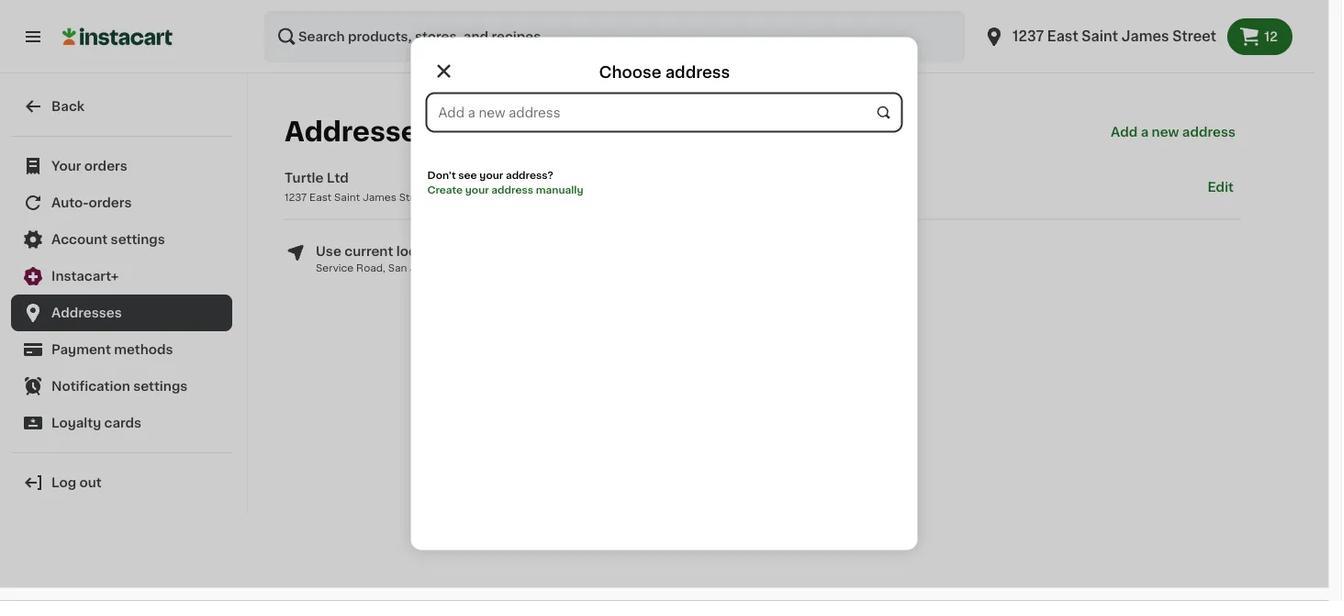 Task type: locate. For each thing, give the bounding box(es) containing it.
settings down "methods"
[[133, 380, 188, 393]]

jose, down address?
[[480, 192, 507, 202]]

new
[[1152, 126, 1180, 139]]

add
[[1111, 126, 1138, 139]]

settings
[[111, 233, 165, 246], [133, 380, 188, 393]]

1 vertical spatial address
[[1183, 126, 1236, 139]]

log out link
[[11, 465, 232, 502]]

loyalty
[[51, 417, 101, 430]]

ca
[[510, 192, 525, 202], [440, 263, 455, 273]]

1 vertical spatial san
[[388, 263, 407, 273]]

orders
[[84, 160, 128, 173], [89, 197, 132, 209]]

1 horizontal spatial jose,
[[480, 192, 507, 202]]

james
[[363, 192, 397, 202]]

back link
[[11, 88, 232, 125]]

0 horizontal spatial jose,
[[410, 263, 437, 273]]

1 horizontal spatial address
[[666, 64, 731, 80]]

jose,
[[480, 192, 507, 202], [410, 263, 437, 273]]

1 vertical spatial orders
[[89, 197, 132, 209]]

ltd
[[327, 172, 349, 185]]

0 horizontal spatial ca
[[440, 263, 455, 273]]

  text field inside choose address dialog
[[428, 94, 902, 131]]

san right 123, at the top left of the page
[[458, 192, 477, 202]]

san inside 'use current location service road, san jose, ca 95141'
[[388, 263, 407, 273]]

1 horizontal spatial san
[[458, 192, 477, 202]]

payment methods
[[51, 344, 173, 356]]

notification
[[51, 380, 130, 393]]

your up create your address manually button
[[480, 170, 504, 180]]

0 vertical spatial orders
[[84, 160, 128, 173]]

your
[[51, 160, 81, 173]]

0 vertical spatial your
[[480, 170, 504, 180]]

don't
[[428, 170, 456, 180]]

settings down the auto-orders "link" at the top
[[111, 233, 165, 246]]

address inside don't see your address? create your address manually
[[492, 185, 534, 195]]

san right road,
[[388, 263, 407, 273]]

1 horizontal spatial addresses
[[285, 119, 434, 145]]

orders for auto-orders
[[89, 197, 132, 209]]

addresses
[[285, 119, 434, 145], [51, 307, 122, 320]]

0 vertical spatial san
[[458, 192, 477, 202]]

address right choose
[[666, 64, 731, 80]]

0 vertical spatial jose,
[[480, 192, 507, 202]]

back
[[51, 100, 85, 113]]

0 horizontal spatial addresses
[[51, 307, 122, 320]]

your down see
[[466, 185, 489, 195]]

edit button
[[1201, 169, 1242, 204]]

auto-orders link
[[11, 185, 232, 221]]

street,
[[399, 192, 433, 202]]

1 horizontal spatial ca
[[510, 192, 525, 202]]

account settings link
[[11, 221, 232, 258]]

2 vertical spatial address
[[492, 185, 534, 195]]

create your address manually button
[[428, 182, 584, 197]]

0 vertical spatial ca
[[510, 192, 525, 202]]

ca inside 'use current location service road, san jose, ca 95141'
[[440, 263, 455, 273]]

instacart+
[[51, 270, 119, 283]]

address
[[666, 64, 731, 80], [1183, 126, 1236, 139], [492, 185, 534, 195]]

  text field
[[428, 94, 902, 131]]

addresses inside menu bar
[[285, 119, 434, 145]]

out
[[79, 477, 102, 490]]

turtle ltd 1237 east saint james street, 123, san jose, ca 95116
[[285, 172, 556, 202]]

choose
[[599, 64, 662, 80]]

jose, down location on the left top of the page
[[410, 263, 437, 273]]

addresses up the 'ltd'
[[285, 119, 434, 145]]

0 horizontal spatial san
[[388, 263, 407, 273]]

payment
[[51, 344, 111, 356]]

123,
[[436, 192, 455, 202]]

east
[[310, 192, 332, 202]]

loyalty cards link
[[11, 405, 232, 442]]

1 vertical spatial settings
[[133, 380, 188, 393]]

notification settings link
[[11, 368, 232, 405]]

95116
[[527, 192, 556, 202]]

san
[[458, 192, 477, 202], [388, 263, 407, 273]]

2 horizontal spatial address
[[1183, 126, 1236, 139]]

account settings
[[51, 233, 165, 246]]

road,
[[356, 263, 386, 273]]

orders inside "link"
[[89, 197, 132, 209]]

orders up auto-orders
[[84, 160, 128, 173]]

ca left '95116'
[[510, 192, 525, 202]]

add a new address
[[1111, 126, 1236, 139]]

1 vertical spatial ca
[[440, 263, 455, 273]]

address down address?
[[492, 185, 534, 195]]

search address image
[[876, 104, 892, 121]]

address?
[[506, 170, 554, 180]]

don't see your address? create your address manually
[[428, 170, 584, 195]]

instacart+ link
[[11, 258, 232, 295]]

address inside popup button
[[1183, 126, 1236, 139]]

0 vertical spatial settings
[[111, 233, 165, 246]]

addresses down instacart+
[[51, 307, 122, 320]]

create
[[428, 185, 463, 195]]

a
[[1141, 126, 1149, 139]]

0 vertical spatial address
[[666, 64, 731, 80]]

address right new
[[1183, 126, 1236, 139]]

your orders link
[[11, 148, 232, 185]]

ca left 95141
[[440, 263, 455, 273]]

0 vertical spatial addresses
[[285, 119, 434, 145]]

cards
[[104, 417, 142, 430]]

0 horizontal spatial address
[[492, 185, 534, 195]]

1 vertical spatial jose,
[[410, 263, 437, 273]]

orders up the account settings
[[89, 197, 132, 209]]

your
[[480, 170, 504, 180], [466, 185, 489, 195]]



Task type: vqa. For each thing, say whether or not it's contained in the screenshot.
cards
yes



Task type: describe. For each thing, give the bounding box(es) containing it.
jose, inside 'use current location service road, san jose, ca 95141'
[[410, 263, 437, 273]]

edit
[[1208, 180, 1235, 193]]

settings for notification settings
[[133, 380, 188, 393]]

1 vertical spatial your
[[466, 185, 489, 195]]

95141
[[458, 263, 486, 273]]

use current location service road, san jose, ca 95141
[[316, 245, 486, 273]]

log out
[[51, 477, 102, 490]]

12 button
[[1228, 18, 1293, 55]]

service
[[316, 263, 354, 273]]

notification settings
[[51, 380, 188, 393]]

turtle
[[285, 172, 324, 185]]

san inside turtle ltd 1237 east saint james street, 123, san jose, ca 95116
[[458, 192, 477, 202]]

use
[[316, 245, 342, 258]]

1 vertical spatial addresses
[[51, 307, 122, 320]]

1237
[[285, 192, 307, 202]]

addresses link
[[11, 295, 232, 332]]

methods
[[114, 344, 173, 356]]

manually
[[536, 185, 584, 195]]

jose, inside turtle ltd 1237 east saint james street, 123, san jose, ca 95116
[[480, 192, 507, 202]]

choose address dialog
[[411, 37, 918, 551]]

orders for your orders
[[84, 160, 128, 173]]

your orders
[[51, 160, 128, 173]]

saint
[[334, 192, 360, 202]]

loyalty cards
[[51, 417, 142, 430]]

current
[[345, 245, 393, 258]]

auto-orders
[[51, 197, 132, 209]]

payment methods link
[[11, 332, 232, 368]]

add a new address button
[[1106, 96, 1242, 169]]

log
[[51, 477, 76, 490]]

settings for account settings
[[111, 233, 165, 246]]

ca inside turtle ltd 1237 east saint james street, 123, san jose, ca 95116
[[510, 192, 525, 202]]

auto-
[[51, 197, 89, 209]]

choose address
[[599, 64, 731, 80]]

instacart logo image
[[62, 26, 173, 48]]

12
[[1265, 30, 1279, 43]]

location
[[397, 245, 451, 258]]

account
[[51, 233, 108, 246]]

see
[[459, 170, 477, 180]]

addresses menu bar
[[285, 96, 1242, 169]]



